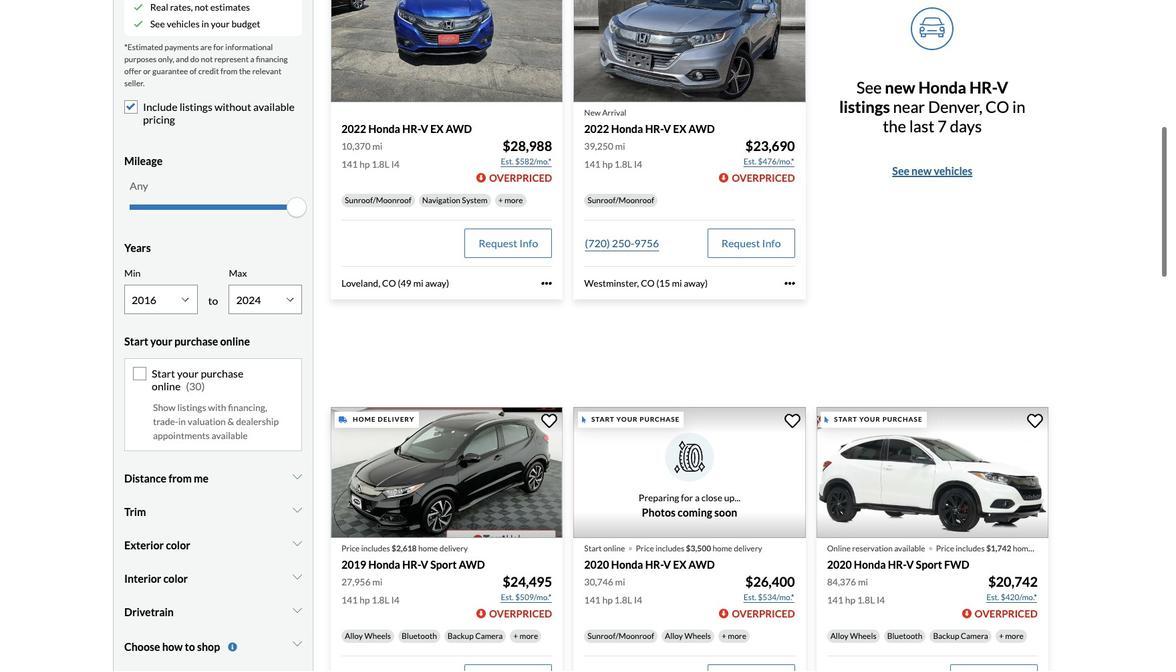 Task type: vqa. For each thing, say whether or not it's contained in the screenshot.
deals.
no



Task type: describe. For each thing, give the bounding box(es) containing it.
hp inside 39,250 mi 141 hp 1.8l i4
[[602, 158, 613, 170]]

hp inside 10,370 mi 141 hp 1.8l i4
[[360, 158, 370, 170]]

drivetrain button
[[124, 596, 302, 629]]

est. inside $28,988 est. $582/mo.*
[[501, 156, 514, 166]]

1.8l inside 39,250 mi 141 hp 1.8l i4
[[615, 158, 632, 170]]

request info for 2nd request info button
[[722, 236, 781, 249]]

2 alloy from the left
[[665, 631, 683, 641]]

request for 2nd request info button
[[722, 236, 760, 249]]

start your purchase for available
[[834, 415, 923, 423]]

your down estimates
[[211, 18, 230, 29]]

2 alloy wheels from the left
[[665, 631, 711, 641]]

offer
[[124, 66, 142, 76]]

include
[[143, 100, 178, 113]]

$534/mo.*
[[758, 592, 794, 602]]

overpriced down est. $476/mo.* button
[[732, 172, 795, 184]]

online
[[827, 543, 851, 553]]

39,250 mi 141 hp 1.8l i4
[[584, 140, 642, 170]]

purposes
[[124, 54, 156, 64]]

v inside "new honda hr-v listings"
[[997, 78, 1008, 97]]

interior color
[[124, 572, 188, 585]]

navigation
[[422, 195, 460, 205]]

sport inside price includes $2,618 home delivery 2019 honda hr-v sport awd
[[430, 558, 457, 571]]

estimates
[[210, 1, 250, 13]]

see new vehicles link
[[892, 163, 973, 179]]

blue 2022 honda hr-v ex awd suv / crossover all-wheel drive continuously variable transmission image
[[331, 0, 563, 102]]

141 for $2,618
[[342, 594, 358, 605]]

home
[[353, 415, 376, 423]]

arrival
[[602, 107, 627, 117]]

$23,690 est. $476/mo.*
[[744, 137, 795, 166]]

7
[[938, 116, 947, 135]]

westminster,
[[584, 277, 639, 289]]

see vehicles in your budget
[[150, 18, 260, 29]]

westminster, co (15 mi away)
[[584, 277, 708, 289]]

more down est. $534/mo.* button
[[728, 631, 747, 641]]

v inside online reservation available · price includes $1,742 home delivery 2020 honda hr-v sport fwd
[[906, 558, 914, 571]]

purchase inside dropdown button
[[174, 335, 218, 348]]

est. $582/mo.* button
[[500, 155, 552, 168]]

purchase inside start your purchase online
[[201, 367, 244, 380]]

141 for ·
[[584, 594, 601, 605]]

available inside online reservation available · price includes $1,742 home delivery 2020 honda hr-v sport fwd
[[894, 543, 925, 553]]

represent
[[214, 54, 249, 64]]

overpriced for available
[[975, 607, 1038, 619]]

see for see vehicles in your budget
[[150, 18, 165, 29]]

from inside *estimated payments are for informational purposes only, and do not represent a financing offer or guarantee of credit from the relevant seller.
[[221, 66, 238, 76]]

*estimated payments are for informational purposes only, and do not represent a financing offer or guarantee of credit from the relevant seller.
[[124, 42, 288, 88]]

choose how to shop
[[124, 640, 220, 653]]

honda inside online reservation available · price includes $1,742 home delivery 2020 honda hr-v sport fwd
[[854, 558, 886, 571]]

loveland,
[[342, 277, 380, 289]]

ex inside 'new arrival 2022 honda hr-v ex awd'
[[673, 122, 687, 135]]

or
[[143, 66, 151, 76]]

near denver, co in the last 7 days
[[883, 97, 1026, 135]]

2020 inside start online · price includes $3,500 home delivery 2020 honda hr-v ex awd
[[584, 558, 609, 571]]

me
[[194, 472, 209, 485]]

home delivery
[[353, 415, 415, 423]]

home inside start online · price includes $3,500 home delivery 2020 honda hr-v ex awd
[[713, 543, 732, 553]]

color for interior color
[[163, 572, 188, 585]]

relevant
[[252, 66, 281, 76]]

crystal black pearl 2019 honda hr-v sport awd suv / crossover all-wheel drive automatic image
[[331, 407, 563, 538]]

seller.
[[124, 78, 145, 88]]

away) for westminster, co (15 mi away)
[[684, 277, 708, 289]]

trade-
[[153, 416, 178, 427]]

est. $476/mo.* button
[[743, 155, 795, 168]]

price inside start online · price includes $3,500 home delivery 2020 honda hr-v ex awd
[[636, 543, 654, 553]]

141 inside 39,250 mi 141 hp 1.8l i4
[[584, 158, 601, 170]]

mi right (15 at the top right
[[672, 277, 682, 289]]

includes inside online reservation available · price includes $1,742 home delivery 2020 honda hr-v sport fwd
[[956, 543, 985, 553]]

hr- inside price includes $2,618 home delivery 2019 honda hr-v sport awd
[[402, 558, 421, 571]]

0 vertical spatial not
[[195, 1, 209, 13]]

est. for ·
[[744, 592, 757, 602]]

2 wheels from the left
[[685, 631, 711, 641]]

awd inside 'new arrival 2022 honda hr-v ex awd'
[[689, 122, 715, 135]]

to inside dropdown button
[[185, 640, 195, 653]]

(720)
[[585, 236, 610, 249]]

$3,500
[[686, 543, 711, 553]]

available inside include listings without available pricing
[[253, 100, 295, 113]]

ex inside start online · price includes $3,500 home delivery 2020 honda hr-v ex awd
[[673, 558, 687, 571]]

mi right (49
[[413, 277, 423, 289]]

fwd
[[944, 558, 970, 571]]

price inside price includes $2,618 home delivery 2019 honda hr-v sport awd
[[342, 543, 360, 553]]

1 vertical spatial vehicles
[[934, 164, 973, 177]]

(720) 250-9756
[[585, 236, 659, 249]]

84,376 mi 141 hp 1.8l i4
[[827, 576, 885, 605]]

2 request info button from the left
[[708, 228, 795, 258]]

appointments
[[153, 430, 210, 441]]

delivery
[[378, 415, 415, 423]]

delivery inside start online · price includes $3,500 home delivery 2020 honda hr-v ex awd
[[734, 543, 762, 553]]

overpriced for $2,618
[[489, 607, 552, 619]]

$476/mo.*
[[758, 156, 794, 166]]

min
[[124, 267, 141, 279]]

(720) 250-9756 button
[[584, 228, 660, 258]]

mi for $20,742
[[858, 576, 868, 587]]

84,376
[[827, 576, 856, 587]]

10,370
[[342, 140, 371, 152]]

years button
[[124, 231, 302, 265]]

years
[[124, 241, 151, 254]]

hp for $2,618
[[360, 594, 370, 605]]

trim
[[124, 506, 146, 518]]

of
[[190, 66, 197, 76]]

choose how to shop button
[[124, 629, 302, 664]]

exterior color button
[[124, 529, 302, 562]]

$20,742 est. $420/mo.*
[[987, 573, 1038, 602]]

i4 for ·
[[634, 594, 642, 605]]

v inside 'new arrival 2022 honda hr-v ex awd'
[[664, 122, 671, 135]]

online reservation available · price includes $1,742 home delivery 2020 honda hr-v sport fwd
[[827, 534, 1063, 571]]

2022 inside 'new arrival 2022 honda hr-v ex awd'
[[584, 122, 609, 135]]

1.8l inside 10,370 mi 141 hp 1.8l i4
[[372, 158, 389, 170]]

$28,988 est. $582/mo.*
[[501, 137, 552, 166]]

$28,988
[[503, 137, 552, 154]]

your inside dropdown button
[[150, 335, 172, 348]]

financing
[[256, 54, 288, 64]]

30,746 mi 141 hp 1.8l i4
[[584, 576, 642, 605]]

see for see new vehicles
[[892, 164, 910, 177]]

$26,400 est. $534/mo.*
[[744, 573, 795, 602]]

10,370 mi 141 hp 1.8l i4
[[342, 140, 400, 170]]

the inside near denver, co in the last 7 days
[[883, 116, 906, 135]]

away) for loveland, co (49 mi away)
[[425, 277, 449, 289]]

denver,
[[928, 97, 983, 116]]

informational
[[225, 42, 273, 52]]

1 vertical spatial start your purchase online
[[152, 367, 244, 392]]

camera for ·
[[961, 631, 988, 641]]

v inside price includes $2,618 home delivery 2019 honda hr-v sport awd
[[421, 558, 428, 571]]

financing,
[[228, 402, 267, 413]]

i4 for available
[[877, 594, 885, 605]]

bluetooth for ·
[[887, 631, 923, 641]]

for
[[213, 42, 224, 52]]

+ more down est. $420/mo.* button
[[999, 631, 1024, 641]]

with
[[208, 402, 226, 413]]

your up (30)
[[177, 367, 199, 380]]

delivery inside online reservation available · price includes $1,742 home delivery 2020 honda hr-v sport fwd
[[1034, 543, 1063, 553]]

sunroof/moonroof for $23,690
[[588, 195, 654, 205]]

camera for home
[[475, 631, 503, 641]]

$509/mo.*
[[515, 592, 552, 602]]

info for 2nd request info button
[[762, 236, 781, 249]]

new inside the see new vehicles link
[[912, 164, 932, 177]]

real
[[150, 1, 168, 13]]

+ more down est. $509/mo.* button
[[514, 631, 538, 641]]

start your purchase online button
[[124, 325, 302, 358]]

chevron down image for distance from me
[[293, 471, 302, 482]]

any
[[130, 179, 148, 192]]

250-
[[612, 236, 634, 249]]

new arrival 2022 honda hr-v ex awd
[[584, 107, 715, 135]]

honda inside 'new arrival 2022 honda hr-v ex awd'
[[611, 122, 643, 135]]

39,250
[[584, 140, 613, 152]]

1 2022 from the left
[[342, 122, 366, 135]]

new
[[584, 107, 601, 117]]

chevron down image for trim
[[293, 505, 302, 516]]

your right mouse pointer image
[[617, 415, 638, 423]]

request for 2nd request info button from the right
[[479, 236, 517, 249]]



Task type: locate. For each thing, give the bounding box(es) containing it.
1 wheels from the left
[[364, 631, 391, 641]]

hp inside the 84,376 mi 141 hp 1.8l i4
[[845, 594, 856, 605]]

color
[[166, 539, 190, 552], [163, 572, 188, 585]]

0 horizontal spatial from
[[169, 472, 192, 485]]

2 2022 from the left
[[584, 122, 609, 135]]

1 horizontal spatial backup
[[933, 631, 959, 641]]

payments
[[165, 42, 199, 52]]

2 includes from the left
[[656, 543, 685, 553]]

2 away) from the left
[[684, 277, 708, 289]]

chevron down image inside the exterior color dropdown button
[[293, 538, 302, 549]]

only,
[[158, 54, 174, 64]]

i4
[[391, 158, 400, 170], [634, 158, 642, 170], [391, 594, 400, 605], [634, 594, 642, 605], [877, 594, 885, 605]]

alloy wheels for ·
[[831, 631, 877, 641]]

0 vertical spatial the
[[239, 66, 251, 76]]

listings inside include listings without available pricing
[[180, 100, 212, 113]]

141
[[342, 158, 358, 170], [584, 158, 601, 170], [342, 594, 358, 605], [584, 594, 601, 605], [827, 594, 843, 605]]

awd inside start online · price includes $3,500 home delivery 2020 honda hr-v ex awd
[[689, 558, 715, 571]]

3 alloy from the left
[[831, 631, 849, 641]]

mileage button
[[124, 145, 302, 178]]

listings up "valuation"
[[177, 402, 206, 413]]

1 horizontal spatial alloy
[[665, 631, 683, 641]]

interior
[[124, 572, 161, 585]]

5 chevron down image from the top
[[293, 605, 302, 616]]

mi inside 30,746 mi 141 hp 1.8l i4
[[615, 576, 625, 587]]

1 vertical spatial the
[[883, 116, 906, 135]]

awd inside price includes $2,618 home delivery 2019 honda hr-v sport awd
[[459, 558, 485, 571]]

see
[[150, 18, 165, 29], [857, 78, 885, 97], [892, 164, 910, 177]]

hp down 39,250
[[602, 158, 613, 170]]

listings inside "new honda hr-v listings"
[[839, 97, 890, 116]]

1 horizontal spatial delivery
[[734, 543, 762, 553]]

price includes $2,618 home delivery 2019 honda hr-v sport awd
[[342, 543, 485, 571]]

check image for real rates, not estimates
[[134, 2, 143, 12]]

2 check image from the top
[[134, 19, 143, 28]]

30,746
[[584, 576, 613, 587]]

2 horizontal spatial in
[[1013, 97, 1026, 116]]

2 2020 from the left
[[827, 558, 852, 571]]

3 home from the left
[[1013, 543, 1033, 553]]

info
[[519, 236, 538, 249], [762, 236, 781, 249]]

1 horizontal spatial available
[[253, 100, 295, 113]]

price up 30,746 mi 141 hp 1.8l i4
[[636, 543, 654, 553]]

mi for $24,495
[[372, 576, 383, 587]]

0 horizontal spatial request info button
[[465, 228, 552, 258]]

dealership
[[236, 416, 279, 427]]

mi for $28,988
[[372, 140, 383, 152]]

0 horizontal spatial co
[[382, 277, 396, 289]]

ellipsis h image
[[784, 278, 795, 289]]

delivery up $20,742
[[1034, 543, 1063, 553]]

available inside show listings with financing, trade-in valuation & dealership appointments available
[[212, 430, 248, 441]]

listings inside show listings with financing, trade-in valuation & dealership appointments available
[[177, 402, 206, 413]]

sunroof/moonroof down 30,746 mi 141 hp 1.8l i4
[[588, 631, 654, 641]]

1 request info from the left
[[479, 236, 538, 249]]

white 2020 honda hr-v sport fwd suv / crossover front-wheel drive continuously variable transmission image
[[816, 407, 1049, 538]]

0 horizontal spatial available
[[212, 430, 248, 441]]

hp down 27,956
[[360, 594, 370, 605]]

141 inside 30,746 mi 141 hp 1.8l i4
[[584, 594, 601, 605]]

to up start your purchase online dropdown button
[[208, 294, 218, 307]]

ellipsis h image
[[542, 278, 552, 289]]

est. inside '$26,400 est. $534/mo.*'
[[744, 592, 757, 602]]

1.8l inside the 84,376 mi 141 hp 1.8l i4
[[857, 594, 875, 605]]

chevron down image for exterior color
[[293, 538, 302, 549]]

backup camera for ·
[[933, 631, 988, 641]]

price up "2019"
[[342, 543, 360, 553]]

27,956 mi 141 hp 1.8l i4
[[342, 576, 400, 605]]

141 down the 84,376
[[827, 594, 843, 605]]

· inside online reservation available · price includes $1,742 home delivery 2020 honda hr-v sport fwd
[[928, 534, 934, 559]]

to
[[208, 294, 218, 307], [185, 640, 195, 653]]

overpriced down "est. $582/mo.*" button
[[489, 172, 552, 184]]

1 horizontal spatial home
[[713, 543, 732, 553]]

2 vertical spatial online
[[603, 543, 625, 553]]

navigation system
[[422, 195, 488, 205]]

home inside online reservation available · price includes $1,742 home delivery 2020 honda hr-v sport fwd
[[1013, 543, 1033, 553]]

how
[[162, 640, 183, 653]]

· inside start online · price includes $3,500 home delivery 2020 honda hr-v ex awd
[[628, 534, 633, 559]]

listings
[[839, 97, 890, 116], [180, 100, 212, 113], [177, 402, 206, 413]]

$1,742
[[986, 543, 1011, 553]]

home inside price includes $2,618 home delivery 2019 honda hr-v sport awd
[[418, 543, 438, 553]]

distance from me
[[124, 472, 209, 485]]

backup for ·
[[933, 631, 959, 641]]

1 horizontal spatial see
[[857, 78, 885, 97]]

overpriced down est. $509/mo.* button
[[489, 607, 552, 619]]

1 horizontal spatial vehicles
[[934, 164, 973, 177]]

delivery right '$2,618'
[[440, 543, 468, 553]]

141 down 10,370
[[342, 158, 358, 170]]

0 horizontal spatial request
[[479, 236, 517, 249]]

i4 down 2022 honda hr-v ex awd
[[391, 158, 400, 170]]

2 horizontal spatial home
[[1013, 543, 1033, 553]]

view more image
[[228, 642, 237, 651]]

1 start your purchase from the left
[[592, 415, 680, 423]]

wheels
[[364, 631, 391, 641], [685, 631, 711, 641], [850, 631, 877, 641]]

co left (15 at the top right
[[641, 277, 655, 289]]

vehicles down 7
[[934, 164, 973, 177]]

co
[[986, 97, 1010, 116], [382, 277, 396, 289], [641, 277, 655, 289]]

0 horizontal spatial away)
[[425, 277, 449, 289]]

0 vertical spatial from
[[221, 66, 238, 76]]

includes up "2019"
[[361, 543, 390, 553]]

sport
[[430, 558, 457, 571], [916, 558, 942, 571]]

0 horizontal spatial 2020
[[584, 558, 609, 571]]

backup camera down est. $509/mo.* button
[[448, 631, 503, 641]]

drivetrain
[[124, 606, 174, 618]]

0 vertical spatial color
[[166, 539, 190, 552]]

1 horizontal spatial price
[[636, 543, 654, 553]]

check image for see vehicles in your budget
[[134, 19, 143, 28]]

0 horizontal spatial includes
[[361, 543, 390, 553]]

wheels for ·
[[850, 631, 877, 641]]

$26,400
[[746, 573, 795, 589]]

hp down 10,370
[[360, 158, 370, 170]]

color for exterior color
[[166, 539, 190, 552]]

home right $3,500
[[713, 543, 732, 553]]

1 vertical spatial color
[[163, 572, 188, 585]]

hp
[[360, 158, 370, 170], [602, 158, 613, 170], [360, 594, 370, 605], [602, 594, 613, 605], [845, 594, 856, 605]]

0 horizontal spatial the
[[239, 66, 251, 76]]

2020 inside online reservation available · price includes $1,742 home delivery 2020 honda hr-v sport fwd
[[827, 558, 852, 571]]

shop
[[197, 640, 220, 653]]

0 vertical spatial in
[[201, 18, 209, 29]]

in down real rates, not estimates
[[201, 18, 209, 29]]

i4 inside 30,746 mi 141 hp 1.8l i4
[[634, 594, 642, 605]]

2 horizontal spatial co
[[986, 97, 1010, 116]]

2 info from the left
[[762, 236, 781, 249]]

distance
[[124, 472, 167, 485]]

0 horizontal spatial home
[[418, 543, 438, 553]]

honda up 10,370 mi 141 hp 1.8l i4
[[368, 122, 400, 135]]

0 vertical spatial see
[[150, 18, 165, 29]]

$582/mo.*
[[515, 156, 552, 166]]

new down last
[[912, 164, 932, 177]]

$23,690
[[746, 137, 795, 154]]

3 alloy wheels from the left
[[831, 631, 877, 641]]

2 backup from the left
[[933, 631, 959, 641]]

silver 2022 honda hr-v ex awd suv / crossover all-wheel drive automatic image
[[574, 0, 806, 102]]

0 vertical spatial start your purchase online
[[124, 335, 250, 348]]

· left fwd
[[928, 534, 934, 559]]

i4 inside 10,370 mi 141 hp 1.8l i4
[[391, 158, 400, 170]]

home right '$2,618'
[[418, 543, 438, 553]]

1 horizontal spatial online
[[220, 335, 250, 348]]

2022 up 10,370
[[342, 122, 366, 135]]

show
[[153, 402, 176, 413]]

1 horizontal spatial camera
[[961, 631, 988, 641]]

(49
[[398, 277, 412, 289]]

1 horizontal spatial request info
[[722, 236, 781, 249]]

1 includes from the left
[[361, 543, 390, 553]]

1 horizontal spatial includes
[[656, 543, 685, 553]]

overpriced for ·
[[732, 607, 795, 619]]

2 horizontal spatial alloy
[[831, 631, 849, 641]]

away)
[[425, 277, 449, 289], [684, 277, 708, 289]]

2020 down online
[[827, 558, 852, 571]]

are
[[200, 42, 212, 52]]

alloy for ·
[[831, 631, 849, 641]]

141 down 39,250
[[584, 158, 601, 170]]

3 delivery from the left
[[1034, 543, 1063, 553]]

available down &
[[212, 430, 248, 441]]

141 down 30,746
[[584, 594, 601, 605]]

2 home from the left
[[713, 543, 732, 553]]

includes left $3,500
[[656, 543, 685, 553]]

i4 inside 39,250 mi 141 hp 1.8l i4
[[634, 158, 642, 170]]

1 horizontal spatial the
[[883, 116, 906, 135]]

2 · from the left
[[928, 534, 934, 559]]

reservation
[[852, 543, 893, 553]]

valuation
[[188, 416, 226, 427]]

1 vertical spatial see
[[857, 78, 885, 97]]

online inside dropdown button
[[220, 335, 250, 348]]

1 alloy wheels from the left
[[345, 631, 391, 641]]

honda up 30,746 mi 141 hp 1.8l i4
[[611, 558, 643, 571]]

141 inside the 84,376 mi 141 hp 1.8l i4
[[827, 594, 843, 605]]

listings left near
[[839, 97, 890, 116]]

2 backup camera from the left
[[933, 631, 988, 641]]

1.8l inside 27,956 mi 141 hp 1.8l i4
[[372, 594, 389, 605]]

hp inside 27,956 mi 141 hp 1.8l i4
[[360, 594, 370, 605]]

3 includes from the left
[[956, 543, 985, 553]]

price inside online reservation available · price includes $1,742 home delivery 2020 honda hr-v sport fwd
[[936, 543, 954, 553]]

2 chevron down image from the top
[[293, 505, 302, 516]]

1 vertical spatial check image
[[134, 19, 143, 28]]

0 horizontal spatial see
[[150, 18, 165, 29]]

1 horizontal spatial start your purchase
[[834, 415, 923, 423]]

not up see vehicles in your budget
[[195, 1, 209, 13]]

start online · price includes $3,500 home delivery 2020 honda hr-v ex awd
[[584, 534, 762, 571]]

mi right 39,250
[[615, 140, 625, 152]]

not inside *estimated payments are for informational purposes only, and do not represent a financing offer or guarantee of credit from the relevant seller.
[[201, 54, 213, 64]]

camera down est. $420/mo.* button
[[961, 631, 988, 641]]

listings for financing,
[[177, 402, 206, 413]]

v inside start online · price includes $3,500 home delivery 2020 honda hr-v ex awd
[[664, 558, 671, 571]]

2 horizontal spatial price
[[936, 543, 954, 553]]

honda inside "new honda hr-v listings"
[[919, 78, 966, 97]]

2 request from the left
[[722, 236, 760, 249]]

chevron down image inside trim dropdown button
[[293, 505, 302, 516]]

1 vertical spatial to
[[185, 640, 195, 653]]

1 horizontal spatial 2020
[[827, 558, 852, 571]]

price up fwd
[[936, 543, 954, 553]]

sport inside online reservation available · price includes $1,742 home delivery 2020 honda hr-v sport fwd
[[916, 558, 942, 571]]

2 delivery from the left
[[734, 543, 762, 553]]

available
[[253, 100, 295, 113], [212, 430, 248, 441], [894, 543, 925, 553]]

i4 down reservation
[[877, 594, 885, 605]]

1 vertical spatial new
[[912, 164, 932, 177]]

1 horizontal spatial backup camera
[[933, 631, 988, 641]]

hp for available
[[845, 594, 856, 605]]

available right reservation
[[894, 543, 925, 553]]

info for 2nd request info button from the right
[[519, 236, 538, 249]]

backup camera down est. $420/mo.* button
[[933, 631, 988, 641]]

i4 for $2,618
[[391, 594, 400, 605]]

est. inside $24,495 est. $509/mo.*
[[501, 592, 514, 602]]

includes inside start online · price includes $3,500 home delivery 2020 honda hr-v ex awd
[[656, 543, 685, 553]]

rates,
[[170, 1, 193, 13]]

0 horizontal spatial wheels
[[364, 631, 391, 641]]

start your purchase online inside dropdown button
[[124, 335, 250, 348]]

in inside show listings with financing, trade-in valuation & dealership appointments available
[[178, 416, 186, 427]]

4 chevron down image from the top
[[293, 572, 302, 582]]

i4 down 'new arrival 2022 honda hr-v ex awd'
[[634, 158, 642, 170]]

1 horizontal spatial away)
[[684, 277, 708, 289]]

2020 up 30,746
[[584, 558, 609, 571]]

loveland, co (49 mi away)
[[342, 277, 449, 289]]

request info button up ellipsis h image
[[708, 228, 795, 258]]

1 bluetooth from the left
[[402, 631, 437, 641]]

0 horizontal spatial online
[[152, 380, 181, 392]]

see for see
[[857, 78, 885, 97]]

mi right the 84,376
[[858, 576, 868, 587]]

6 chevron down image from the top
[[293, 639, 302, 649]]

1 sport from the left
[[430, 558, 457, 571]]

2 camera from the left
[[961, 631, 988, 641]]

start your purchase right mouse pointer image
[[592, 415, 680, 423]]

from left me
[[169, 472, 192, 485]]

start
[[124, 335, 148, 348], [152, 367, 175, 380], [592, 415, 615, 423], [834, 415, 858, 423], [584, 543, 602, 553]]

2 horizontal spatial see
[[892, 164, 910, 177]]

interior color button
[[124, 562, 302, 596]]

2022 down new
[[584, 122, 609, 135]]

mi inside the 84,376 mi 141 hp 1.8l i4
[[858, 576, 868, 587]]

141 inside 10,370 mi 141 hp 1.8l i4
[[342, 158, 358, 170]]

0 horizontal spatial backup camera
[[448, 631, 503, 641]]

hr- inside start online · price includes $3,500 home delivery 2020 honda hr-v ex awd
[[645, 558, 664, 571]]

credit
[[198, 66, 219, 76]]

co inside near denver, co in the last 7 days
[[986, 97, 1010, 116]]

1 horizontal spatial from
[[221, 66, 238, 76]]

backup
[[448, 631, 474, 641], [933, 631, 959, 641]]

honda down reservation
[[854, 558, 886, 571]]

more down est. $509/mo.* button
[[520, 631, 538, 641]]

mi for $26,400
[[615, 576, 625, 587]]

vehicle photo unavailable image
[[574, 407, 806, 538]]

start your purchase for ·
[[592, 415, 680, 423]]

0 vertical spatial new
[[885, 78, 916, 97]]

backup camera
[[448, 631, 503, 641], [933, 631, 988, 641]]

more right system
[[505, 195, 523, 205]]

backup for home
[[448, 631, 474, 641]]

check image
[[134, 2, 143, 12], [134, 19, 143, 28]]

without
[[215, 100, 251, 113]]

guarantee
[[152, 66, 188, 76]]

$24,495 est. $509/mo.*
[[501, 573, 552, 602]]

0 vertical spatial check image
[[134, 2, 143, 12]]

est. for available
[[987, 592, 999, 602]]

0 horizontal spatial delivery
[[440, 543, 468, 553]]

honda up 7
[[919, 78, 966, 97]]

trim button
[[124, 496, 302, 529]]

1 vertical spatial not
[[201, 54, 213, 64]]

1 horizontal spatial bluetooth
[[887, 631, 923, 641]]

chevron down image inside distance from me dropdown button
[[293, 471, 302, 482]]

0 horizontal spatial in
[[178, 416, 186, 427]]

1 away) from the left
[[425, 277, 449, 289]]

distance from me button
[[124, 462, 302, 496]]

1 horizontal spatial ·
[[928, 534, 934, 559]]

1 chevron down image from the top
[[293, 471, 302, 482]]

in up appointments
[[178, 416, 186, 427]]

0 horizontal spatial backup
[[448, 631, 474, 641]]

co left (49
[[382, 277, 396, 289]]

1 vertical spatial from
[[169, 472, 192, 485]]

the down a
[[239, 66, 251, 76]]

1 info from the left
[[519, 236, 538, 249]]

in inside near denver, co in the last 7 days
[[1013, 97, 1026, 116]]

i4 inside the 84,376 mi 141 hp 1.8l i4
[[877, 594, 885, 605]]

0 horizontal spatial alloy wheels
[[345, 631, 391, 641]]

i4 down price includes $2,618 home delivery 2019 honda hr-v sport awd
[[391, 594, 400, 605]]

1.8l for ·
[[615, 594, 632, 605]]

your up "show"
[[150, 335, 172, 348]]

2 start your purchase from the left
[[834, 415, 923, 423]]

1 horizontal spatial in
[[201, 18, 209, 29]]

include listings without available pricing
[[143, 100, 295, 126]]

away) right (49
[[425, 277, 449, 289]]

$420/mo.*
[[1001, 592, 1037, 602]]

from down represent
[[221, 66, 238, 76]]

2 horizontal spatial available
[[894, 543, 925, 553]]

hr- inside online reservation available · price includes $1,742 home delivery 2020 honda hr-v sport fwd
[[888, 558, 906, 571]]

0 vertical spatial online
[[220, 335, 250, 348]]

0 horizontal spatial camera
[[475, 631, 503, 641]]

est. down the $26,400
[[744, 592, 757, 602]]

est. $509/mo.* button
[[500, 591, 552, 604]]

listings for available
[[180, 100, 212, 113]]

1 horizontal spatial request info button
[[708, 228, 795, 258]]

request info for 2nd request info button from the right
[[479, 236, 538, 249]]

3 chevron down image from the top
[[293, 538, 302, 549]]

your right mouse pointer icon
[[859, 415, 881, 423]]

delivery inside price includes $2,618 home delivery 2019 honda hr-v sport awd
[[440, 543, 468, 553]]

i4 down start online · price includes $3,500 home delivery 2020 honda hr-v ex awd
[[634, 594, 642, 605]]

from inside dropdown button
[[169, 472, 192, 485]]

mi for $23,690
[[615, 140, 625, 152]]

1 home from the left
[[418, 543, 438, 553]]

hr- inside 'new arrival 2022 honda hr-v ex awd'
[[645, 122, 664, 135]]

backup camera for home
[[448, 631, 503, 641]]

2 vertical spatial available
[[894, 543, 925, 553]]

co right the 'days'
[[986, 97, 1010, 116]]

online inside start online · price includes $3,500 home delivery 2020 honda hr-v ex awd
[[603, 543, 625, 553]]

0 vertical spatial available
[[253, 100, 295, 113]]

est. inside $23,690 est. $476/mo.*
[[744, 156, 757, 166]]

·
[[628, 534, 633, 559], [928, 534, 934, 559]]

delivery up the $26,400
[[734, 543, 762, 553]]

see down last
[[892, 164, 910, 177]]

mi right 27,956
[[372, 576, 383, 587]]

0 vertical spatial vehicles
[[167, 18, 200, 29]]

2019
[[342, 558, 366, 571]]

(30)
[[186, 380, 205, 392]]

vehicles down rates,
[[167, 18, 200, 29]]

27,956
[[342, 576, 371, 587]]

chevron down image
[[293, 471, 302, 482], [293, 505, 302, 516], [293, 538, 302, 549], [293, 572, 302, 582], [293, 605, 302, 616], [293, 639, 302, 649]]

2 horizontal spatial online
[[603, 543, 625, 553]]

2 vertical spatial see
[[892, 164, 910, 177]]

away) right (15 at the top right
[[684, 277, 708, 289]]

9756
[[634, 236, 659, 249]]

1 horizontal spatial request
[[722, 236, 760, 249]]

0 horizontal spatial request info
[[479, 236, 538, 249]]

see down real at the left top of the page
[[150, 18, 165, 29]]

hp for ·
[[602, 594, 613, 605]]

3 price from the left
[[936, 543, 954, 553]]

2022
[[342, 122, 366, 135], [584, 122, 609, 135]]

1 request from the left
[[479, 236, 517, 249]]

$20,742
[[988, 573, 1038, 589]]

mi right 10,370
[[372, 140, 383, 152]]

1 alloy from the left
[[345, 631, 363, 641]]

start your purchase right mouse pointer icon
[[834, 415, 923, 423]]

choose
[[124, 640, 160, 653]]

1.8l for available
[[857, 594, 875, 605]]

includes inside price includes $2,618 home delivery 2019 honda hr-v sport awd
[[361, 543, 390, 553]]

new up last
[[885, 78, 916, 97]]

141 down 27,956
[[342, 594, 358, 605]]

2 request info from the left
[[722, 236, 781, 249]]

1 · from the left
[[628, 534, 633, 559]]

+ more down est. $534/mo.* button
[[722, 631, 747, 641]]

chevron down image inside interior color dropdown button
[[293, 572, 302, 582]]

overpriced down est. $420/mo.* button
[[975, 607, 1038, 619]]

1.8l inside 30,746 mi 141 hp 1.8l i4
[[615, 594, 632, 605]]

request
[[479, 236, 517, 249], [722, 236, 760, 249]]

mouse pointer image
[[825, 416, 829, 423]]

mi inside 39,250 mi 141 hp 1.8l i4
[[615, 140, 625, 152]]

0 horizontal spatial bluetooth
[[402, 631, 437, 641]]

2 price from the left
[[636, 543, 654, 553]]

exterior
[[124, 539, 164, 552]]

141 inside 27,956 mi 141 hp 1.8l i4
[[342, 594, 358, 605]]

1 backup camera from the left
[[448, 631, 503, 641]]

1 horizontal spatial alloy wheels
[[665, 631, 711, 641]]

i4 inside 27,956 mi 141 hp 1.8l i4
[[391, 594, 400, 605]]

start your purchase online up (30)
[[124, 335, 250, 348]]

and
[[176, 54, 189, 64]]

1.8l for $2,618
[[372, 594, 389, 605]]

hr- inside "new honda hr-v listings"
[[970, 78, 997, 97]]

0 horizontal spatial price
[[342, 543, 360, 553]]

est. down $24,495 on the bottom of page
[[501, 592, 514, 602]]

2 horizontal spatial wheels
[[850, 631, 877, 641]]

0 horizontal spatial info
[[519, 236, 538, 249]]

chevron down image for drivetrain
[[293, 605, 302, 616]]

2 horizontal spatial alloy wheels
[[831, 631, 877, 641]]

request info button down system
[[465, 228, 552, 258]]

bluetooth for home
[[402, 631, 437, 641]]

1 vertical spatial in
[[1013, 97, 1026, 116]]

truck image
[[339, 416, 348, 423]]

1 horizontal spatial co
[[641, 277, 655, 289]]

sunroof/moonroof up (720) 250-9756
[[588, 195, 654, 205]]

chevron down image for interior color
[[293, 572, 302, 582]]

2 horizontal spatial includes
[[956, 543, 985, 553]]

from
[[221, 66, 238, 76], [169, 472, 192, 485]]

sunroof/moonroof for $26,400
[[588, 631, 654, 641]]

2022 honda hr-v ex awd
[[342, 122, 472, 135]]

1 horizontal spatial sport
[[916, 558, 942, 571]]

system
[[462, 195, 488, 205]]

&
[[228, 416, 234, 427]]

honda inside start online · price includes $3,500 home delivery 2020 honda hr-v ex awd
[[611, 558, 643, 571]]

start inside start online · price includes $3,500 home delivery 2020 honda hr-v ex awd
[[584, 543, 602, 553]]

budget
[[232, 18, 260, 29]]

honda inside price includes $2,618 home delivery 2019 honda hr-v sport awd
[[368, 558, 400, 571]]

141 for available
[[827, 594, 843, 605]]

home
[[418, 543, 438, 553], [713, 543, 732, 553], [1013, 543, 1033, 553]]

wheels for $2,618
[[364, 631, 391, 641]]

chevron down image inside drivetrain dropdown button
[[293, 605, 302, 616]]

the inside *estimated payments are for informational purposes only, and do not represent a financing offer or guarantee of credit from the relevant seller.
[[239, 66, 251, 76]]

do
[[190, 54, 199, 64]]

sunroof/moonroof down 10,370 mi 141 hp 1.8l i4
[[345, 195, 411, 205]]

color right interior
[[163, 572, 188, 585]]

est. down $20,742
[[987, 592, 999, 602]]

0 vertical spatial to
[[208, 294, 218, 307]]

3 wheels from the left
[[850, 631, 877, 641]]

est. down $23,690
[[744, 156, 757, 166]]

alloy wheels for $2,618
[[345, 631, 391, 641]]

2 bluetooth from the left
[[887, 631, 923, 641]]

camera down est. $509/mo.* button
[[475, 631, 503, 641]]

2 vertical spatial in
[[178, 416, 186, 427]]

· up 30,746 mi 141 hp 1.8l i4
[[628, 534, 633, 559]]

listings down of
[[180, 100, 212, 113]]

exterior color
[[124, 539, 190, 552]]

2 horizontal spatial delivery
[[1034, 543, 1063, 553]]

color right exterior
[[166, 539, 190, 552]]

0 horizontal spatial sport
[[430, 558, 457, 571]]

1 camera from the left
[[475, 631, 503, 641]]

show listings with financing, trade-in valuation & dealership appointments available
[[153, 402, 279, 441]]

more down est. $420/mo.* button
[[1005, 631, 1024, 641]]

1 horizontal spatial wheels
[[685, 631, 711, 641]]

co for westminster, co (15 mi away)
[[641, 277, 655, 289]]

hp inside 30,746 mi 141 hp 1.8l i4
[[602, 594, 613, 605]]

+
[[498, 195, 503, 205], [514, 631, 518, 641], [722, 631, 727, 641], [999, 631, 1004, 641]]

0 horizontal spatial start your purchase
[[592, 415, 680, 423]]

includes
[[361, 543, 390, 553], [656, 543, 685, 553], [956, 543, 985, 553]]

vehicles
[[167, 18, 200, 29], [934, 164, 973, 177]]

1 horizontal spatial 2022
[[584, 122, 609, 135]]

mi right 30,746
[[615, 576, 625, 587]]

see new vehicles
[[892, 164, 973, 177]]

est. down $28,988
[[501, 156, 514, 166]]

1 horizontal spatial info
[[762, 236, 781, 249]]

0 horizontal spatial 2022
[[342, 122, 366, 135]]

request info
[[479, 236, 538, 249], [722, 236, 781, 249]]

2 sport from the left
[[916, 558, 942, 571]]

est. inside "$20,742 est. $420/mo.*"
[[987, 592, 999, 602]]

1 delivery from the left
[[440, 543, 468, 553]]

0 horizontal spatial alloy
[[345, 631, 363, 641]]

hr-
[[970, 78, 997, 97], [402, 122, 421, 135], [645, 122, 664, 135], [402, 558, 421, 571], [645, 558, 664, 571], [888, 558, 906, 571]]

overpriced down est. $534/mo.* button
[[732, 607, 795, 619]]

1 horizontal spatial to
[[208, 294, 218, 307]]

1 check image from the top
[[134, 2, 143, 12]]

est. for $2,618
[[501, 592, 514, 602]]

new inside "new honda hr-v listings"
[[885, 78, 916, 97]]

0 horizontal spatial vehicles
[[167, 18, 200, 29]]

1 2020 from the left
[[584, 558, 609, 571]]

mi inside 10,370 mi 141 hp 1.8l i4
[[372, 140, 383, 152]]

max
[[229, 267, 247, 279]]

alloy for $2,618
[[345, 631, 363, 641]]

co for loveland, co (49 mi away)
[[382, 277, 396, 289]]

+ more right system
[[498, 195, 523, 205]]

start inside dropdown button
[[124, 335, 148, 348]]

honda down '$2,618'
[[368, 558, 400, 571]]

1 vertical spatial online
[[152, 380, 181, 392]]

see left near
[[857, 78, 885, 97]]

mi inside 27,956 mi 141 hp 1.8l i4
[[372, 576, 383, 587]]

1 request info button from the left
[[465, 228, 552, 258]]

0 horizontal spatial ·
[[628, 534, 633, 559]]

1 price from the left
[[342, 543, 360, 553]]

1 backup from the left
[[448, 631, 474, 641]]

mouse pointer image
[[582, 416, 586, 423]]

honda down arrival
[[611, 122, 643, 135]]



